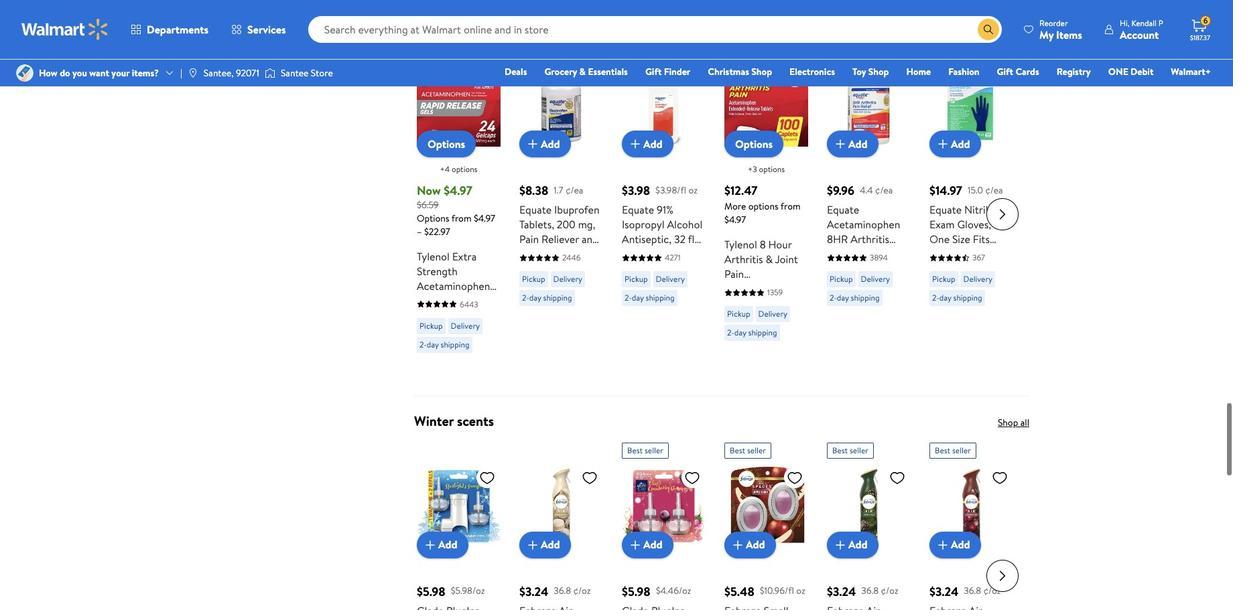 Task type: locate. For each thing, give the bounding box(es) containing it.
2 oil, from the left
[[663, 599, 679, 611]]

0 horizontal spatial $5.98
[[417, 564, 446, 580]]

gift inside gift cards link
[[997, 65, 1014, 78]]

0 horizontal spatial shop
[[752, 65, 772, 78]]

add to cart image for equate acetaminophen 8hr arthritis pain relief extended-release caplets, 650 mg, 225 count image
[[833, 116, 849, 132]]

0 horizontal spatial glade
[[417, 584, 444, 599]]

shop right christmas at the top right of the page
[[752, 65, 772, 78]]

2 horizontal spatial $4.97
[[725, 193, 746, 207]]

0 horizontal spatial pain
[[520, 212, 539, 227]]

0 vertical spatial next slide for product carousel list image
[[987, 179, 1019, 211]]

1 horizontal spatial glade
[[622, 584, 649, 599]]

gift finder link
[[640, 64, 697, 79]]

gift cards
[[997, 65, 1040, 78]]

add button for glade plugins scented oil, air freshener, 1 warmer   2 refills, starlight & snowflakes, 0.67 oz each, 1.34 oz total image on the left bottom
[[417, 512, 468, 539]]

product group containing $12.47
[[725, 16, 809, 371]]

add for add button corresponding to the febreze small spaces holiday air freshener apple cider scent, .25 fl oz each, pack of 2 'image'
[[746, 518, 765, 533]]

arthritis left hour
[[725, 232, 763, 247]]

tablets,
[[520, 197, 555, 212]]

size
[[953, 212, 971, 227]]

plugins down $4.46/oz
[[652, 584, 685, 599]]

2 horizontal spatial 36.8
[[964, 565, 982, 578]]

glade plugins scented oil, air freshener, 1 warmer   2 refills, starlight & snowflakes, 0.67 oz each, 1.34 oz total image
[[417, 444, 501, 528]]

2 air from the left
[[867, 584, 880, 599]]

1 horizontal spatial &
[[766, 232, 773, 247]]

1 air from the left
[[559, 584, 573, 599]]

$4.97 inside $12.47 more options from $4.97
[[725, 193, 746, 207]]

from
[[781, 180, 801, 193], [452, 192, 472, 205]]

arthritis
[[851, 212, 890, 227], [725, 232, 763, 247]]

shipping right 650
[[851, 272, 880, 284]]

2 next slide for product carousel list image from the top
[[987, 541, 1019, 573]]

options up +3
[[736, 117, 773, 132]]

toy shop link
[[847, 64, 895, 79]]

options up +4
[[428, 117, 465, 132]]

add to cart image
[[525, 116, 541, 132], [833, 116, 849, 132], [525, 517, 541, 534], [628, 517, 644, 534], [730, 517, 746, 534], [935, 517, 951, 534]]

4 equate from the left
[[930, 183, 962, 197]]

kendall
[[1132, 17, 1157, 28]]

plugins down the $5.98/oz at the left of page
[[447, 584, 480, 599]]

0 horizontal spatial options link
[[417, 111, 476, 138]]

equate inside equate 91% isopropyl alcohol antiseptic, 32 fl oz
[[622, 183, 655, 197]]

1 horizontal spatial pain
[[725, 247, 744, 262]]

options link for tylenol extra strength acetaminophen rapid release gels, 24 ct image
[[417, 111, 476, 138]]

2 36.8 from the left
[[862, 565, 879, 578]]

how do you want your items?
[[39, 66, 159, 80]]

day down extended-
[[837, 272, 849, 284]]

plugins for $5.98 $4.46/oz glade plugins scented oil, 
[[652, 584, 685, 599]]

delivery down 4271
[[656, 254, 685, 265]]

0 horizontal spatial gift
[[646, 65, 662, 78]]

pickup
[[522, 254, 545, 265], [625, 254, 648, 265], [830, 254, 853, 265], [933, 254, 956, 265], [727, 288, 751, 300], [420, 300, 443, 312]]

$4.97 up extra
[[474, 192, 495, 205]]

$5.98 inside $5.98 $5.98/oz glade plugins scented oil, ai
[[417, 564, 446, 580]]

0 vertical spatial release
[[827, 256, 863, 271]]

add button for equate ibuprofen tablets, 200 mg, pain reliever and fever reducer, 500 count image
[[520, 111, 571, 138]]

release
[[827, 256, 863, 271], [446, 273, 481, 288]]

count inside the "equate acetaminophen 8hr arthritis pain relief extended- release caplets, 650 mg, 225 count"
[[827, 286, 856, 301]]

scented down the $5.98/oz at the left of page
[[417, 599, 455, 611]]

1 $3.24 from the left
[[520, 564, 549, 580]]

oil, inside $5.98 $5.98/oz glade plugins scented oil, ai
[[458, 599, 474, 611]]

options link
[[417, 111, 476, 138], [725, 111, 784, 138]]

grocery
[[545, 65, 577, 78]]

2 horizontal spatial ¢/oz
[[984, 565, 1001, 578]]

$5.98 inside the $5.98 $4.46/oz glade plugins scented oil,
[[622, 564, 651, 580]]

oz inside the $5.48 $10.96/fl oz febreze small spaces holida
[[797, 565, 806, 578]]

scented inside the $5.98 $4.46/oz glade plugins scented oil,
[[622, 599, 660, 611]]

oz down the isopropyl
[[622, 227, 633, 242]]

1 horizontal spatial $3.24
[[827, 564, 856, 580]]

release down relief
[[827, 256, 863, 271]]

2 horizontal spatial pain
[[827, 227, 847, 242]]

caplets, left 1359
[[725, 276, 763, 291]]

cards
[[1016, 65, 1040, 78]]

one
[[1109, 65, 1129, 78]]

add to favorites list, glade plugins scented oil, 2 refills, crisp cranberry champagne, 0.67oz each, 1.34 oz total image
[[685, 450, 701, 466]]

add to cart image for the febreze small spaces holiday air freshener apple cider scent, .25 fl oz each, pack of 2 'image'
[[730, 517, 746, 534]]

1 vertical spatial mg,
[[848, 271, 866, 286]]

departments
[[147, 22, 209, 37]]

oil, for $5.98 $4.46/oz glade plugins scented oil, 
[[663, 599, 679, 611]]

& left "joint"
[[766, 232, 773, 247]]

2 horizontal spatial effects
[[930, 599, 963, 611]]

2 $3.24 from the left
[[827, 564, 856, 580]]

0 horizontal spatial air
[[559, 584, 573, 599]]

equate nitrile exam gloves, one size fits most, 100 count
[[930, 183, 1007, 242]]

1 febreze from the left
[[520, 584, 556, 599]]

add to favorites list, equate 91% isopropyl alcohol antiseptic, 32 fl oz image
[[685, 48, 701, 65]]

febreze air effects odor-fighting air freshener winter spruce, 8.8 oz. aerosol can image
[[827, 444, 911, 528]]

febreze for add button related to febreze air effects odor-fighting air freshener fresh baked vanilla, 8.8 oz. aerosol can image
[[520, 584, 556, 599]]

1 horizontal spatial  image
[[188, 68, 198, 78]]

add for add button associated with equate 91% isopropyl alcohol antiseptic, 32 fl oz image
[[644, 117, 663, 131]]

services
[[247, 22, 286, 37]]

equate left 200
[[520, 183, 552, 197]]

mg, left 225
[[848, 271, 866, 286]]

shop for christmas shop
[[752, 65, 772, 78]]

0 horizontal spatial acetaminophen
[[417, 259, 490, 273]]

0 vertical spatial mg,
[[578, 197, 596, 212]]

arthritis inside tylenol 8 hour arthritis & joint pain acetaminophen caplets, 100 count
[[725, 232, 763, 247]]

0 horizontal spatial scented
[[417, 599, 455, 611]]

add to favorites list, febreze air effects odor-fighting air freshener fresh baked vanilla, 8.8 oz. aerosol can image
[[582, 450, 598, 466]]

2 $3.24 36.8 ¢/oz febreze air effects odor from the left
[[827, 564, 908, 611]]

add to favorites list, glade plugins scented oil, air freshener, 1 warmer   2 refills, starlight & snowflakes, 0.67 oz each, 1.34 oz total image
[[479, 450, 495, 466]]

pain inside tylenol 8 hour arthritis & joint pain acetaminophen caplets, 100 count
[[725, 247, 744, 262]]

$4.46/oz
[[656, 565, 692, 578]]

shop
[[752, 65, 772, 78], [869, 65, 889, 78], [998, 396, 1019, 409]]

caplets, inside the "equate acetaminophen 8hr arthritis pain relief extended- release caplets, 650 mg, 225 count"
[[866, 256, 903, 271]]

add button
[[520, 111, 571, 138], [622, 111, 674, 138], [827, 111, 879, 138], [930, 111, 981, 138], [417, 512, 468, 539], [520, 512, 571, 539], [622, 512, 674, 539], [725, 512, 776, 539], [827, 512, 879, 539], [930, 512, 981, 539]]

2 horizontal spatial $3.24 36.8 ¢/oz febreze air effects odor
[[930, 564, 1001, 611]]

isopropyl
[[622, 197, 665, 212]]

1 horizontal spatial oz
[[797, 565, 806, 578]]

oil,
[[458, 599, 474, 611], [663, 599, 679, 611]]

0 horizontal spatial 36.8
[[554, 565, 571, 578]]

1 horizontal spatial gift
[[997, 65, 1014, 78]]

1 horizontal spatial plugins
[[652, 584, 685, 599]]

3 36.8 from the left
[[964, 565, 982, 578]]

0 horizontal spatial ¢/oz
[[574, 565, 591, 578]]

2 equate from the left
[[622, 183, 655, 197]]

1 gift from the left
[[646, 65, 662, 78]]

next slide for product carousel list image
[[987, 179, 1019, 211], [987, 541, 1019, 573]]

product group containing now $4.97
[[417, 16, 501, 371]]

acetaminophen up the 6443
[[417, 259, 490, 273]]

0 horizontal spatial tylenol
[[417, 229, 450, 244]]

1 $5.98 from the left
[[417, 564, 446, 580]]

gift for gift finder
[[646, 65, 662, 78]]

2 febreze from the left
[[725, 584, 762, 599]]

tylenol down $22.97
[[417, 229, 450, 244]]

6 $187.37
[[1191, 15, 1211, 42]]

2- down tylenol 8 hour arthritis & joint pain acetaminophen caplets, 100 count
[[727, 307, 735, 319]]

add for febreze air effects odor-fighting air freshener cranberry tart, 8.8 oz. aerosol can 'image''s add button
[[951, 518, 971, 533]]

acetaminophen down "joint"
[[725, 262, 798, 276]]

equate up 8hr
[[827, 183, 860, 197]]

and
[[582, 212, 599, 227]]

2446
[[563, 232, 581, 244]]

delivery up 225
[[861, 254, 890, 265]]

add to favorites list, febreze air effects odor-fighting air freshener winter spruce, 8.8 oz. aerosol can image
[[890, 450, 906, 466]]

2 plugins from the left
[[652, 584, 685, 599]]

your
[[112, 66, 130, 80]]

2 scented from the left
[[622, 599, 660, 611]]

arthritis for pain
[[725, 232, 763, 247]]

4 febreze from the left
[[930, 584, 967, 599]]

& inside tylenol 8 hour arthritis & joint pain acetaminophen caplets, 100 count
[[766, 232, 773, 247]]

1 vertical spatial &
[[766, 232, 773, 247]]

oil, down $4.46/oz
[[663, 599, 679, 611]]

options right +3
[[759, 144, 785, 155]]

add for glade plugins scented oil, air freshener, 1 warmer   2 refills, starlight & snowflakes, 0.67 oz each, 1.34 oz total image on the left bottom add button
[[439, 518, 458, 533]]

tylenol 8 hour arthritis & joint pain acetaminophen caplets, 100 count
[[725, 217, 798, 306]]

1 horizontal spatial mg,
[[848, 271, 866, 286]]

options
[[452, 144, 478, 155], [759, 144, 785, 155], [749, 180, 779, 193]]

tylenol left 8
[[725, 217, 758, 232]]

gift left cards
[[997, 65, 1014, 78]]

1 horizontal spatial ¢/oz
[[881, 565, 899, 578]]

100 right most,
[[959, 227, 975, 242]]

0 horizontal spatial effects
[[520, 599, 553, 611]]

2 effects from the left
[[827, 599, 861, 611]]

walmart+ link
[[1166, 64, 1218, 79]]

add to cart image for febreze air effects odor-fighting air freshener fresh baked vanilla, 8.8 oz. aerosol can image
[[525, 517, 541, 534]]

febreze inside the $5.48 $10.96/fl oz febreze small spaces holida
[[725, 584, 762, 599]]

1 equate from the left
[[520, 183, 552, 197]]

shop left the all
[[998, 396, 1019, 409]]

arthritis for extended-
[[851, 212, 890, 227]]

3894
[[870, 232, 888, 244]]

0 horizontal spatial  image
[[16, 64, 34, 82]]

8
[[760, 217, 766, 232]]

caplets, inside tylenol 8 hour arthritis & joint pain acetaminophen caplets, 100 count
[[725, 276, 763, 291]]

options down "now"
[[417, 192, 450, 205]]

glade inside the $5.98 $4.46/oz glade plugins scented oil,
[[622, 584, 649, 599]]

4271
[[665, 232, 681, 244]]

1 horizontal spatial 100
[[959, 227, 975, 242]]

+4
[[440, 144, 450, 155]]

febreze air effects odor-fighting air freshener cranberry tart, 8.8 oz. aerosol can image
[[930, 444, 1014, 528]]

–
[[417, 205, 422, 218]]

ct
[[457, 288, 469, 303]]

¢/oz
[[574, 565, 591, 578], [881, 565, 899, 578], [984, 565, 1001, 578]]

1 horizontal spatial 36.8
[[862, 565, 879, 578]]

1 vertical spatial release
[[446, 273, 481, 288]]

caplets,
[[866, 256, 903, 271], [725, 276, 763, 291]]

glade inside $5.98 $5.98/oz glade plugins scented oil, ai
[[417, 584, 444, 599]]

36.8 for add button related to febreze air effects odor-fighting air freshener fresh baked vanilla, 8.8 oz. aerosol can image
[[554, 565, 571, 578]]

add to cart image
[[628, 116, 644, 132], [935, 116, 951, 132], [422, 517, 439, 534], [833, 517, 849, 534]]

1 horizontal spatial scented
[[622, 599, 660, 611]]

home link
[[901, 64, 937, 79]]

equate up one
[[930, 183, 962, 197]]

0 horizontal spatial &
[[580, 65, 586, 78]]

2 $5.98 from the left
[[622, 564, 651, 580]]

release inside tylenol extra strength acetaminophen rapid release gels, 24 ct
[[446, 273, 481, 288]]

gloves,
[[958, 197, 992, 212]]

0 horizontal spatial from
[[452, 192, 472, 205]]

$3.24
[[520, 564, 549, 580], [827, 564, 856, 580], [930, 564, 959, 580]]

equate for equate 91% isopropyl alcohol antiseptic, 32 fl oz
[[622, 183, 655, 197]]

count
[[978, 227, 1007, 242], [541, 242, 570, 256], [827, 286, 856, 301], [725, 291, 754, 306]]

0 horizontal spatial $3.24
[[520, 564, 549, 580]]

from up hour
[[781, 180, 801, 193]]

gift inside gift finder link
[[646, 65, 662, 78]]

1 horizontal spatial air
[[867, 584, 880, 599]]

0 horizontal spatial caplets,
[[725, 276, 763, 291]]

2 ¢/oz from the left
[[881, 565, 899, 578]]

reducer,
[[548, 227, 589, 242]]

day down 500
[[530, 272, 542, 284]]

1 effects from the left
[[520, 599, 553, 611]]

1 horizontal spatial caplets,
[[866, 256, 903, 271]]

 image right |
[[188, 68, 198, 78]]

deals
[[505, 65, 527, 78]]

1 vertical spatial arthritis
[[725, 232, 763, 247]]

$22.97
[[424, 205, 450, 218]]

add button for febreze air effects odor-fighting air freshener winter spruce, 8.8 oz. aerosol can image
[[827, 512, 879, 539]]

 image left how
[[16, 64, 34, 82]]

2 horizontal spatial shop
[[998, 396, 1019, 409]]

$3.24 36.8 ¢/oz febreze air effects odor
[[520, 564, 600, 611], [827, 564, 908, 611], [930, 564, 1001, 611]]

arthritis up 3894
[[851, 212, 890, 227]]

add to favorites list, febreze small spaces holiday air freshener apple cider scent, .25 fl oz each, pack of 2 image
[[787, 450, 803, 466]]

1 horizontal spatial release
[[827, 256, 863, 271]]

1 vertical spatial next slide for product carousel list image
[[987, 541, 1019, 573]]

$5.98 left $4.46/oz
[[622, 564, 651, 580]]

3 air from the left
[[969, 584, 983, 599]]

0 vertical spatial 100
[[959, 227, 975, 242]]

arthritis inside the "equate acetaminophen 8hr arthritis pain relief extended- release caplets, 650 mg, 225 count"
[[851, 212, 890, 227]]

add to favorites list, equate acetaminophen 8hr arthritis pain relief extended-release caplets, 650 mg, 225 count image
[[890, 48, 906, 65]]

+3 options
[[748, 144, 785, 155]]

equate left '91%'
[[622, 183, 655, 197]]

|
[[180, 66, 182, 80]]

1 $3.24 36.8 ¢/oz febreze air effects odor from the left
[[520, 564, 600, 611]]

1 horizontal spatial shop
[[869, 65, 889, 78]]

gift
[[646, 65, 662, 78], [997, 65, 1014, 78]]

options link up +3
[[725, 111, 784, 138]]

day down most,
[[940, 272, 952, 284]]

0 horizontal spatial $3.24 36.8 ¢/oz febreze air effects odor
[[520, 564, 600, 611]]

1 horizontal spatial effects
[[827, 599, 861, 611]]

100
[[959, 227, 975, 242], [765, 276, 782, 291]]

options for +3 options
[[759, 144, 785, 155]]

0 horizontal spatial plugins
[[447, 584, 480, 599]]

options right +4
[[452, 144, 478, 155]]

1 horizontal spatial $3.24 36.8 ¢/oz febreze air effects odor
[[827, 564, 908, 611]]

$4.97
[[444, 162, 473, 179], [474, 192, 495, 205], [725, 193, 746, 207]]

shipping down 1359
[[749, 307, 777, 319]]

91%
[[657, 183, 674, 197]]

equate inside the "equate acetaminophen 8hr arthritis pain relief extended- release caplets, 650 mg, 225 count"
[[827, 183, 860, 197]]

0 horizontal spatial oz
[[622, 227, 633, 242]]

santee
[[281, 66, 309, 80]]

2- down 500
[[522, 272, 530, 284]]

1 scented from the left
[[417, 599, 455, 611]]

gift for gift cards
[[997, 65, 1014, 78]]

2 glade from the left
[[622, 584, 649, 599]]

2-day shipping down 367
[[933, 272, 983, 284]]

add to cart image for febreze air effects odor-fighting air freshener winter spruce, 8.8 oz. aerosol can image
[[833, 517, 849, 534]]

ibuprofen
[[555, 183, 600, 197]]

electronics
[[790, 65, 835, 78]]

1 horizontal spatial options link
[[725, 111, 784, 138]]

acetaminophen up relief
[[827, 197, 901, 212]]

p
[[1159, 17, 1164, 28]]

gift left finder
[[646, 65, 662, 78]]

 image
[[265, 66, 276, 80]]

options for tylenol extra strength acetaminophen rapid release gels, 24 ct image
[[428, 117, 465, 132]]

how
[[39, 66, 58, 80]]

plugins
[[447, 584, 480, 599], [652, 584, 685, 599]]

& right grocery
[[580, 65, 586, 78]]

1 horizontal spatial acetaminophen
[[725, 262, 798, 276]]

0 horizontal spatial release
[[446, 273, 481, 288]]

release right 'rapid'
[[446, 273, 481, 288]]

 image
[[16, 64, 34, 82], [188, 68, 198, 78]]

exam
[[930, 197, 955, 212]]

pain up 500
[[520, 212, 539, 227]]

1 vertical spatial oz
[[797, 565, 806, 578]]

tylenol inside tylenol 8 hour arthritis & joint pain acetaminophen caplets, 100 count
[[725, 217, 758, 232]]

mg,
[[578, 197, 596, 212], [848, 271, 866, 286]]

scented
[[417, 599, 455, 611], [622, 599, 660, 611]]

registry link
[[1051, 64, 1097, 79]]

0 vertical spatial oz
[[622, 227, 633, 242]]

0 vertical spatial caplets,
[[866, 256, 903, 271]]

add button for febreze air effects odor-fighting air freshener fresh baked vanilla, 8.8 oz. aerosol can image
[[520, 512, 571, 539]]

next slide for product carousel list image for now $4.97
[[987, 179, 1019, 211]]

2- down gels,
[[420, 319, 427, 330]]

1 horizontal spatial oil,
[[663, 599, 679, 611]]

seller
[[542, 24, 561, 35]]

pain left "joint"
[[725, 247, 744, 262]]

2 horizontal spatial acetaminophen
[[827, 197, 901, 212]]

add for add button related to glade plugins scented oil, 2 refills, crisp cranberry champagne, 0.67oz each, 1.34 oz total "image"
[[644, 518, 663, 533]]

tylenol 8 hour arthritis & joint pain acetaminophen caplets, 100 count image
[[725, 43, 809, 127]]

day
[[530, 272, 542, 284], [632, 272, 644, 284], [837, 272, 849, 284], [940, 272, 952, 284], [735, 307, 747, 319], [427, 319, 439, 330]]

glade for $5.98 $5.98/oz glade plugins scented oil, ai
[[417, 584, 444, 599]]

1 plugins from the left
[[447, 584, 480, 599]]

tylenol inside tylenol extra strength acetaminophen rapid release gels, 24 ct
[[417, 229, 450, 244]]

1 vertical spatial 100
[[765, 276, 782, 291]]

tylenol for tylenol extra strength acetaminophen rapid release gels, 24 ct
[[417, 229, 450, 244]]

oil, down the $5.98/oz at the left of page
[[458, 599, 474, 611]]

scented down $4.46/oz
[[622, 599, 660, 611]]

2 options link from the left
[[725, 111, 784, 138]]

3 febreze from the left
[[827, 584, 864, 599]]

¢/oz for add button related to febreze air effects odor-fighting air freshener fresh baked vanilla, 8.8 oz. aerosol can image
[[574, 565, 591, 578]]

oz right $10.96/fl
[[797, 565, 806, 578]]

pain left relief
[[827, 227, 847, 242]]

air for febreze air effects odor-fighting air freshener winter spruce, 8.8 oz. aerosol can image's add button
[[867, 584, 880, 599]]

1 glade from the left
[[417, 584, 444, 599]]

36.8
[[554, 565, 571, 578], [862, 565, 879, 578], [964, 565, 982, 578]]

0 horizontal spatial mg,
[[578, 197, 596, 212]]

0 horizontal spatial oil,
[[458, 599, 474, 611]]

strength
[[417, 244, 458, 259]]

$3.24 for add button related to febreze air effects odor-fighting air freshener fresh baked vanilla, 8.8 oz. aerosol can image
[[520, 564, 549, 580]]

$4.97 down '+4 options'
[[444, 162, 473, 179]]

plugins inside the $5.98 $4.46/oz glade plugins scented oil,
[[652, 584, 685, 599]]

scented inside $5.98 $5.98/oz glade plugins scented oil, ai
[[417, 599, 455, 611]]

caplets, down 3894
[[866, 256, 903, 271]]

2 horizontal spatial air
[[969, 584, 983, 599]]

gift cards link
[[991, 64, 1046, 79]]

0 horizontal spatial $4.97
[[444, 162, 473, 179]]

Search search field
[[308, 16, 1002, 43]]

$4.97 down $12.47
[[725, 193, 746, 207]]

items?
[[132, 66, 159, 80]]

3 equate from the left
[[827, 183, 860, 197]]

1 horizontal spatial arthritis
[[851, 212, 890, 227]]

100 down "joint"
[[765, 276, 782, 291]]

equate inside equate ibuprofen tablets, 200 mg, pain reliever and fever reducer, 500 count
[[520, 183, 552, 197]]

effects
[[520, 599, 553, 611], [827, 599, 861, 611], [930, 599, 963, 611]]

options down $12.47
[[749, 180, 779, 193]]

1 options link from the left
[[417, 111, 476, 138]]

0 horizontal spatial arthritis
[[725, 232, 763, 247]]

1 vertical spatial caplets,
[[725, 276, 763, 291]]

from right $22.97
[[452, 192, 472, 205]]

mg, right 200
[[578, 197, 596, 212]]

add to favorites list, equate nitrile exam gloves, one size fits most, 100 count image
[[992, 48, 1008, 65]]

options link up +4
[[417, 111, 476, 138]]

1 horizontal spatial from
[[781, 180, 801, 193]]

add
[[541, 117, 560, 131], [644, 117, 663, 131], [849, 117, 868, 131], [951, 117, 971, 131], [439, 518, 458, 533], [541, 518, 560, 533], [644, 518, 663, 533], [746, 518, 765, 533], [849, 518, 868, 533], [951, 518, 971, 533]]

oz
[[622, 227, 633, 242], [797, 565, 806, 578]]

equate inside equate nitrile exam gloves, one size fits most, 100 count
[[930, 183, 962, 197]]

product group
[[417, 16, 501, 371], [520, 16, 603, 371], [622, 16, 706, 371], [725, 16, 809, 371], [827, 16, 911, 371], [930, 16, 1014, 371], [417, 418, 501, 611], [520, 418, 603, 611], [622, 418, 706, 611], [725, 418, 809, 611], [827, 418, 911, 611], [930, 418, 1014, 611]]

92071
[[236, 66, 259, 80]]

3 effects from the left
[[930, 599, 963, 611]]

2 gift from the left
[[997, 65, 1014, 78]]

add to cart image for equate ibuprofen tablets, 200 mg, pain reliever and fever reducer, 500 count image
[[525, 116, 541, 132]]

1 horizontal spatial tylenol
[[725, 217, 758, 232]]

grocery & essentials link
[[539, 64, 634, 79]]

santee, 92071
[[204, 66, 259, 80]]

1 horizontal spatial $5.98
[[622, 564, 651, 580]]

0 horizontal spatial 100
[[765, 276, 782, 291]]

$5.98 left the $5.98/oz at the left of page
[[417, 564, 446, 580]]

oil, inside the $5.98 $4.46/oz glade plugins scented oil,
[[663, 599, 679, 611]]

tylenol for tylenol 8 hour arthritis & joint pain acetaminophen caplets, 100 count
[[725, 217, 758, 232]]

shop right toy
[[869, 65, 889, 78]]

equate ibuprofen tablets, 200 mg, pain reliever and fever reducer, 500 count image
[[520, 43, 603, 127]]

1 36.8 from the left
[[554, 565, 571, 578]]

add button for "equate nitrile exam gloves, one size fits most, 100 count" image
[[930, 111, 981, 138]]

1 next slide for product carousel list image from the top
[[987, 179, 1019, 211]]

225
[[868, 271, 886, 286]]

equate for equate ibuprofen tablets, 200 mg, pain reliever and fever reducer, 500 count
[[520, 183, 552, 197]]

equate acetaminophen 8hr arthritis pain relief extended- release caplets, 650 mg, 225 count
[[827, 183, 903, 301]]

release inside the "equate acetaminophen 8hr arthritis pain relief extended- release caplets, 650 mg, 225 count"
[[827, 256, 863, 271]]

0 vertical spatial arthritis
[[851, 212, 890, 227]]

plugins inside $5.98 $5.98/oz glade plugins scented oil, ai
[[447, 584, 480, 599]]

equate for equate nitrile exam gloves, one size fits most, 100 count
[[930, 183, 962, 197]]

add for febreze air effects odor-fighting air freshener winter spruce, 8.8 oz. aerosol can image's add button
[[849, 518, 868, 533]]

equate 91% isopropyl alcohol antiseptic, 32 fl oz
[[622, 183, 703, 242]]

1 oil, from the left
[[458, 599, 474, 611]]

1 ¢/oz from the left
[[574, 565, 591, 578]]

delivery down the 6443
[[451, 300, 480, 312]]

2 horizontal spatial $3.24
[[930, 564, 959, 580]]



Task type: describe. For each thing, give the bounding box(es) containing it.
options for +4 options
[[452, 144, 478, 155]]

shop all
[[998, 396, 1030, 409]]

fever
[[520, 227, 546, 242]]

hi, kendall p account
[[1120, 17, 1164, 42]]

$3.24 36.8 ¢/oz febreze air effects odor for febreze air effects odor-fighting air freshener winter spruce, 8.8 oz. aerosol can image's add button
[[827, 564, 908, 611]]

add to cart image for glade plugins scented oil, 2 refills, crisp cranberry champagne, 0.67oz each, 1.34 oz total "image"
[[628, 517, 644, 534]]

3 $3.24 36.8 ¢/oz febreze air effects odor from the left
[[930, 564, 1001, 611]]

options inside now $4.97 $6.59 options from $4.97 – $22.97
[[417, 192, 450, 205]]

account
[[1120, 27, 1159, 42]]

 image for how do you want your items?
[[16, 64, 34, 82]]

most,
[[930, 227, 956, 242]]

effects for add button related to febreze air effects odor-fighting air freshener fresh baked vanilla, 8.8 oz. aerosol can image
[[520, 599, 553, 611]]

2-day shipping down 4271
[[625, 272, 675, 284]]

walmart image
[[21, 19, 109, 40]]

items
[[1057, 27, 1083, 42]]

$5.98 $4.46/oz glade plugins scented oil, 
[[622, 564, 699, 611]]

acetaminophen inside tylenol 8 hour arthritis & joint pain acetaminophen caplets, 100 count
[[725, 262, 798, 276]]

extra
[[452, 229, 477, 244]]

$187.37
[[1191, 33, 1211, 42]]

delivery down 2446
[[554, 254, 583, 265]]

equate for equate acetaminophen 8hr arthritis pain relief extended- release caplets, 650 mg, 225 count
[[827, 183, 860, 197]]

relief
[[850, 227, 877, 242]]

best
[[525, 24, 541, 35]]

search icon image
[[984, 24, 994, 35]]

all
[[1021, 396, 1030, 409]]

count inside equate nitrile exam gloves, one size fits most, 100 count
[[978, 227, 1007, 242]]

plugins for $5.98 $5.98/oz glade plugins scented oil, ai
[[447, 584, 480, 599]]

next slide for product carousel list image for $5.98
[[987, 541, 1019, 573]]

febreze small spaces holiday air freshener apple cider scent, .25 fl oz each, pack of 2 image
[[725, 444, 809, 528]]

reliever
[[542, 212, 579, 227]]

glade for $5.98 $4.46/oz glade plugins scented oil, 
[[622, 584, 649, 599]]

grocery & essentials
[[545, 65, 628, 78]]

add button for febreze air effects odor-fighting air freshener cranberry tart, 8.8 oz. aerosol can 'image'
[[930, 512, 981, 539]]

registry
[[1057, 65, 1091, 78]]

$6.59
[[417, 178, 439, 192]]

$5.98 $5.98/oz glade plugins scented oil, ai
[[417, 564, 496, 611]]

add for add button related to equate ibuprofen tablets, 200 mg, pain reliever and fever reducer, 500 count image
[[541, 117, 560, 131]]

1359
[[768, 267, 783, 278]]

add to cart image for febreze air effects odor-fighting air freshener cranberry tart, 8.8 oz. aerosol can 'image'
[[935, 517, 951, 534]]

2-day shipping down 500
[[522, 272, 572, 284]]

winter
[[414, 392, 454, 410]]

best seller
[[525, 24, 561, 35]]

6443
[[460, 279, 479, 290]]

equate acetaminophen 8hr arthritis pain relief extended-release caplets, 650 mg, 225 count image
[[827, 43, 911, 127]]

product group containing $5.48
[[725, 418, 809, 611]]

finder
[[664, 65, 691, 78]]

shipping down 4271
[[646, 272, 675, 284]]

2-day shipping down 1359
[[727, 307, 777, 319]]

Walmart Site-Wide search field
[[308, 16, 1002, 43]]

shipping down 367
[[954, 272, 983, 284]]

options inside $12.47 more options from $4.97
[[749, 180, 779, 193]]

gels,
[[417, 288, 440, 303]]

8hr
[[827, 212, 848, 227]]

36.8 for febreze air effects odor-fighting air freshener winter spruce, 8.8 oz. aerosol can image's add button
[[862, 565, 879, 578]]

from inside now $4.97 $6.59 options from $4.97 – $22.97
[[452, 192, 472, 205]]

delivery down 1359
[[759, 288, 788, 300]]

walmart+
[[1172, 65, 1212, 78]]

santee store
[[281, 66, 333, 80]]

add button for glade plugins scented oil, 2 refills, crisp cranberry champagne, 0.67oz each, 1.34 oz total "image"
[[622, 512, 674, 539]]

add to favorites list, febreze air effects odor-fighting air freshener cranberry tart, 8.8 oz. aerosol can image
[[992, 450, 1008, 466]]

$5.48 $10.96/fl oz febreze small spaces holida
[[725, 564, 806, 611]]

$12.47
[[725, 162, 758, 179]]

febreze for febreze air effects odor-fighting air freshener winter spruce, 8.8 oz. aerosol can image's add button
[[827, 584, 864, 599]]

fashion link
[[943, 64, 986, 79]]

$3.24 for febreze air effects odor-fighting air freshener winter spruce, 8.8 oz. aerosol can image's add button
[[827, 564, 856, 580]]

shop for toy shop
[[869, 65, 889, 78]]

add for "equate nitrile exam gloves, one size fits most, 100 count" image add button
[[951, 117, 971, 131]]

alcohol
[[667, 197, 703, 212]]

santee,
[[204, 66, 234, 80]]

antiseptic,
[[622, 212, 672, 227]]

equate nitrile exam gloves, one size fits most, 100 count image
[[930, 43, 1014, 127]]

scented for $5.98 $5.98/oz glade plugins scented oil, ai
[[417, 599, 455, 611]]

do
[[60, 66, 70, 80]]

100 inside tylenol 8 hour arthritis & joint pain acetaminophen caplets, 100 count
[[765, 276, 782, 291]]

small
[[764, 584, 789, 599]]

winter scents
[[414, 392, 494, 410]]

$5.98 for $5.98 $5.98/oz glade plugins scented oil, ai
[[417, 564, 446, 580]]

scents
[[457, 392, 494, 410]]

$10.96/fl
[[760, 565, 794, 578]]

3 ¢/oz from the left
[[984, 565, 1001, 578]]

departments button
[[119, 13, 220, 46]]

now
[[417, 162, 441, 179]]

0 vertical spatial &
[[580, 65, 586, 78]]

oil, for $5.98 $5.98/oz glade plugins scented oil, ai
[[458, 599, 474, 611]]

add to cart image for equate 91% isopropyl alcohol antiseptic, 32 fl oz image
[[628, 116, 644, 132]]

air for add button related to febreze air effects odor-fighting air freshener fresh baked vanilla, 8.8 oz. aerosol can image
[[559, 584, 573, 599]]

essentials
[[588, 65, 628, 78]]

caplets, for count
[[725, 276, 763, 291]]

count inside equate ibuprofen tablets, 200 mg, pain reliever and fever reducer, 500 count
[[541, 242, 570, 256]]

24
[[443, 288, 455, 303]]

delivery down 367
[[964, 254, 993, 265]]

febreze for add button corresponding to the febreze small spaces holiday air freshener apple cider scent, .25 fl oz each, pack of 2 'image'
[[725, 584, 762, 599]]

day down gels,
[[427, 319, 439, 330]]

add button for the febreze small spaces holiday air freshener apple cider scent, .25 fl oz each, pack of 2 'image'
[[725, 512, 776, 539]]

one debit link
[[1103, 64, 1160, 79]]

christmas shop
[[708, 65, 772, 78]]

count inside tylenol 8 hour arthritis & joint pain acetaminophen caplets, 100 count
[[725, 291, 754, 306]]

reorder my items
[[1040, 17, 1083, 42]]

want
[[89, 66, 109, 80]]

200
[[557, 197, 576, 212]]

rapid
[[417, 273, 443, 288]]

1 horizontal spatial $4.97
[[474, 192, 495, 205]]

$12.47 more options from $4.97
[[725, 162, 801, 207]]

 image for santee, 92071
[[188, 68, 198, 78]]

mg, inside the "equate acetaminophen 8hr arthritis pain relief extended- release caplets, 650 mg, 225 count"
[[848, 271, 866, 286]]

acetaminophen inside the "equate acetaminophen 8hr arthritis pain relief extended- release caplets, 650 mg, 225 count"
[[827, 197, 901, 212]]

shipping down 2446
[[543, 272, 572, 284]]

$5.98/oz
[[451, 565, 485, 578]]

add to cart image for "equate nitrile exam gloves, one size fits most, 100 count" image
[[935, 116, 951, 132]]

100 inside equate nitrile exam gloves, one size fits most, 100 count
[[959, 227, 975, 242]]

extended-
[[827, 242, 876, 256]]

2-day shipping down 24 at the top left of the page
[[420, 319, 470, 330]]

day down tylenol 8 hour arthritis & joint pain acetaminophen caplets, 100 count
[[735, 307, 747, 319]]

toy shop
[[853, 65, 889, 78]]

options link for tylenol 8 hour arthritis & joint pain acetaminophen caplets, 100 count image
[[725, 111, 784, 138]]

add button for equate 91% isopropyl alcohol antiseptic, 32 fl oz image
[[622, 111, 674, 138]]

2- down antiseptic,
[[625, 272, 632, 284]]

¢/oz for febreze air effects odor-fighting air freshener winter spruce, 8.8 oz. aerosol can image's add button
[[881, 565, 899, 578]]

my
[[1040, 27, 1054, 42]]

pain inside the "equate acetaminophen 8hr arthritis pain relief extended- release caplets, 650 mg, 225 count"
[[827, 227, 847, 242]]

fits
[[973, 212, 990, 227]]

nitrile
[[965, 183, 994, 197]]

add to favorites list, tylenol 8 hour arthritis & joint pain acetaminophen caplets, 100 count image
[[787, 48, 803, 65]]

fashion
[[949, 65, 980, 78]]

add to favorites list, equate ibuprofen tablets, 200 mg, pain reliever and fever reducer, 500 count image
[[582, 48, 598, 65]]

3 $3.24 from the left
[[930, 564, 959, 580]]

equate ibuprofen tablets, 200 mg, pain reliever and fever reducer, 500 count
[[520, 183, 600, 256]]

pain inside equate ibuprofen tablets, 200 mg, pain reliever and fever reducer, 500 count
[[520, 212, 539, 227]]

options for tylenol 8 hour arthritis & joint pain acetaminophen caplets, 100 count image
[[736, 117, 773, 132]]

add to favorites list, tylenol extra strength acetaminophen rapid release gels, 24 ct image
[[479, 48, 495, 65]]

hour
[[769, 217, 792, 232]]

500
[[520, 242, 538, 256]]

one debit
[[1109, 65, 1154, 78]]

add for add button related to febreze air effects odor-fighting air freshener fresh baked vanilla, 8.8 oz. aerosol can image
[[541, 518, 560, 533]]

$5.98 for $5.98 $4.46/oz glade plugins scented oil, 
[[622, 564, 651, 580]]

you
[[72, 66, 87, 80]]

one
[[930, 212, 950, 227]]

2- down most,
[[933, 272, 940, 284]]

scented for $5.98 $4.46/oz glade plugins scented oil, 
[[622, 599, 660, 611]]

oz inside equate 91% isopropyl alcohol antiseptic, 32 fl oz
[[622, 227, 633, 242]]

add to cart image for glade plugins scented oil, air freshener, 1 warmer   2 refills, starlight & snowflakes, 0.67 oz each, 1.34 oz total image on the left bottom
[[422, 517, 439, 534]]

2-day shipping down extended-
[[830, 272, 880, 284]]

add for add button associated with equate acetaminophen 8hr arthritis pain relief extended-release caplets, 650 mg, 225 count image
[[849, 117, 868, 131]]

32
[[674, 212, 686, 227]]

services button
[[220, 13, 297, 46]]

equate 91% isopropyl alcohol antiseptic, 32 fl oz image
[[622, 43, 706, 127]]

debit
[[1131, 65, 1154, 78]]

367
[[973, 232, 986, 244]]

$3.24 36.8 ¢/oz febreze air effects odor for add button related to febreze air effects odor-fighting air freshener fresh baked vanilla, 8.8 oz. aerosol can image
[[520, 564, 600, 611]]

mg, inside equate ibuprofen tablets, 200 mg, pain reliever and fever reducer, 500 count
[[578, 197, 596, 212]]

caplets, for mg,
[[866, 256, 903, 271]]

day down antiseptic,
[[632, 272, 644, 284]]

febreze air effects odor-fighting air freshener fresh baked vanilla, 8.8 oz. aerosol can image
[[520, 444, 603, 528]]

2- down extended-
[[830, 272, 837, 284]]

christmas
[[708, 65, 750, 78]]

shipping down 24 at the top left of the page
[[441, 319, 470, 330]]

add button for equate acetaminophen 8hr arthritis pain relief extended-release caplets, 650 mg, 225 count image
[[827, 111, 879, 138]]

from inside $12.47 more options from $4.97
[[781, 180, 801, 193]]

glade plugins scented oil, 2 refills, crisp cranberry champagne, 0.67oz each, 1.34 oz total image
[[622, 444, 706, 528]]

tylenol extra strength acetaminophen rapid release gels, 24 ct
[[417, 229, 490, 303]]

more
[[725, 180, 746, 193]]

effects for febreze air effects odor-fighting air freshener winter spruce, 8.8 oz. aerosol can image's add button
[[827, 599, 861, 611]]

tylenol extra strength acetaminophen rapid release gels, 24 ct image
[[417, 43, 501, 127]]

home
[[907, 65, 931, 78]]



Task type: vqa. For each thing, say whether or not it's contained in the screenshot.
the left &
yes



